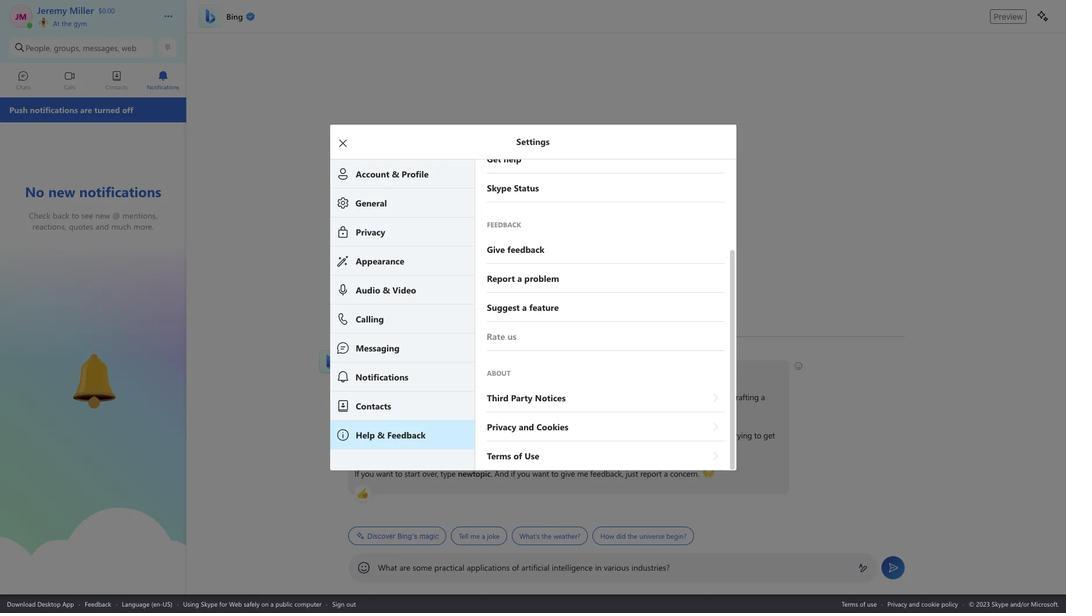 Task type: vqa. For each thing, say whether or not it's contained in the screenshot.
THE 'LANGUAGE'
yes



Task type: locate. For each thing, give the bounding box(es) containing it.
weird.
[[606, 430, 626, 441]]

how left did
[[600, 532, 614, 541]]

1 vertical spatial type
[[440, 468, 455, 479]]

what's
[[519, 532, 539, 541]]

how did the universe begin?
[[600, 532, 686, 541]]

help & feedback dialog
[[330, 30, 754, 470]]

kids.
[[413, 404, 428, 415]]

1 horizontal spatial how
[[600, 532, 614, 541]]

2 horizontal spatial for
[[642, 392, 652, 403]]

an
[[367, 430, 376, 441]]

type right over,
[[440, 468, 455, 479]]

restaurants
[[520, 392, 558, 403]]

using
[[183, 600, 199, 608]]

1 horizontal spatial the
[[541, 532, 551, 541]]

learning.
[[454, 430, 484, 441]]

language
[[122, 600, 150, 608]]

what
[[378, 562, 397, 573]]

0 horizontal spatial just
[[625, 468, 638, 479]]

bing's
[[397, 532, 417, 541]]

at the gym
[[51, 19, 87, 28]]

still
[[440, 430, 452, 441]]

me right tell
[[470, 532, 480, 541]]

of inside the ask me any type of question, like finding vegan restaurants in cambridge, itinerary for your trip to europe or drafting a story for curious kids. in groups, remember to mention me with @bing. i'm an ai preview, so i'm still learning. sometimes i might say something weird. don't get mad at me, i'm just trying to get better! if you want to start over, type
[[414, 392, 421, 403]]

i left might
[[526, 430, 529, 441]]

a left the "joke"
[[481, 532, 485, 541]]

of up kids.
[[414, 392, 421, 403]]

2 vertical spatial of
[[860, 600, 865, 608]]

0 horizontal spatial the
[[62, 19, 72, 28]]

so
[[417, 430, 425, 441]]

just left trying
[[717, 430, 729, 441]]

want left the give
[[532, 468, 549, 479]]

messages,
[[83, 42, 119, 53]]

get left mad at the bottom of the page
[[649, 430, 661, 441]]

1 horizontal spatial get
[[763, 430, 775, 441]]

in
[[561, 392, 567, 403], [595, 562, 602, 573]]

help
[[450, 366, 465, 377]]

0 horizontal spatial i
[[446, 366, 448, 377]]

what's the weather?
[[519, 532, 580, 541]]

bing, 9:24 am
[[348, 350, 390, 359]]

how inside button
[[600, 532, 614, 541]]

1 vertical spatial i
[[526, 430, 529, 441]]

your
[[654, 392, 669, 403]]

want left start
[[376, 468, 393, 479]]

at the gym button
[[37, 16, 152, 28]]

the right did
[[627, 532, 637, 541]]

a right drafting
[[761, 392, 765, 403]]

to down vegan
[[505, 404, 513, 415]]

0 horizontal spatial want
[[376, 468, 393, 479]]

of left use
[[860, 600, 865, 608]]

0 horizontal spatial in
[[561, 392, 567, 403]]

bing,
[[348, 350, 363, 359]]

feedback,
[[590, 468, 623, 479]]

the right what's
[[541, 532, 551, 541]]

0 vertical spatial just
[[717, 430, 729, 441]]

terms
[[842, 600, 858, 608]]

me inside button
[[470, 532, 480, 541]]

get right trying
[[763, 430, 775, 441]]

me left the any on the left bottom
[[369, 392, 380, 403]]

just inside the ask me any type of question, like finding vegan restaurants in cambridge, itinerary for your trip to europe or drafting a story for curious kids. in groups, remember to mention me with @bing. i'm an ai preview, so i'm still learning. sometimes i might say something weird. don't get mad at me, i'm just trying to get better! if you want to start over, type
[[717, 430, 729, 441]]

0 horizontal spatial for
[[219, 600, 227, 608]]

i right can
[[446, 366, 448, 377]]

with
[[559, 404, 574, 415]]

i'm right "so"
[[427, 430, 438, 441]]

did
[[616, 532, 626, 541]]

ask me any type of question, like finding vegan restaurants in cambridge, itinerary for your trip to europe or drafting a story for curious kids. in groups, remember to mention me with @bing. i'm an ai preview, so i'm still learning. sometimes i might say something weird. don't get mad at me, i'm just trying to get better! if you want to start over, type
[[354, 392, 777, 479]]

am
[[380, 350, 390, 359]]

for right story
[[374, 404, 384, 415]]

0 vertical spatial in
[[561, 392, 567, 403]]

0 vertical spatial type
[[396, 392, 412, 403]]

0 horizontal spatial of
[[414, 392, 421, 403]]

@bing.
[[576, 404, 601, 415]]

2 horizontal spatial i'm
[[704, 430, 715, 441]]

1 horizontal spatial type
[[440, 468, 455, 479]]

me right the give
[[577, 468, 588, 479]]

!
[[409, 366, 411, 377]]

0 vertical spatial i
[[446, 366, 448, 377]]

web
[[122, 42, 136, 53]]

1 horizontal spatial i
[[526, 430, 529, 441]]

0 horizontal spatial type
[[396, 392, 412, 403]]

a
[[761, 392, 765, 403], [664, 468, 668, 479], [481, 532, 485, 541], [270, 600, 274, 608]]

to
[[685, 392, 693, 403], [505, 404, 513, 415], [754, 430, 761, 441], [395, 468, 402, 479], [551, 468, 558, 479]]

vegan
[[497, 392, 518, 403]]

tell me a joke
[[458, 532, 499, 541]]

are
[[399, 562, 410, 573]]

1 horizontal spatial i'm
[[427, 430, 438, 441]]

give
[[560, 468, 575, 479]]

1 horizontal spatial for
[[374, 404, 384, 415]]

just left 'report'
[[625, 468, 638, 479]]

0 horizontal spatial get
[[649, 430, 661, 441]]

1 horizontal spatial in
[[595, 562, 602, 573]]

various
[[604, 562, 629, 573]]

you right if
[[361, 468, 374, 479]]

type up 'curious'
[[396, 392, 412, 403]]

1 horizontal spatial just
[[717, 430, 729, 441]]

preview
[[994, 11, 1023, 21]]

0 vertical spatial of
[[414, 392, 421, 403]]

joke
[[487, 532, 499, 541]]

0 horizontal spatial how
[[413, 366, 429, 377]]

0 horizontal spatial groups,
[[54, 42, 81, 53]]

some
[[413, 562, 432, 573]]

to left the give
[[551, 468, 558, 479]]

any
[[382, 392, 394, 403]]

over,
[[422, 468, 438, 479]]

2 vertical spatial for
[[219, 600, 227, 608]]

for left your
[[642, 392, 652, 403]]

groups,
[[54, 42, 81, 53], [439, 404, 465, 415]]

groups, inside button
[[54, 42, 81, 53]]

wednesday, november 8, 2023 heading
[[348, 323, 905, 344]]

2 horizontal spatial the
[[627, 532, 637, 541]]

language (en-us)
[[122, 600, 172, 608]]

1 vertical spatial in
[[595, 562, 602, 573]]

tab list
[[0, 66, 186, 97]]

and
[[909, 600, 919, 608]]

0 horizontal spatial i'm
[[354, 430, 365, 441]]

i'm
[[354, 430, 365, 441], [427, 430, 438, 441], [704, 430, 715, 441]]

you right "help"
[[467, 366, 480, 377]]

in left various
[[595, 562, 602, 573]]

you right if on the left bottom
[[517, 468, 530, 479]]

a right on
[[270, 600, 274, 608]]

newtopic . and if you want to give me feedback, just report a concern.
[[458, 468, 701, 479]]

sign
[[332, 600, 345, 608]]

can
[[432, 366, 444, 377]]

download desktop app link
[[7, 600, 74, 608]]

0 vertical spatial groups,
[[54, 42, 81, 53]]

how right !
[[413, 366, 429, 377]]

0 vertical spatial for
[[642, 392, 652, 403]]

i'm left an at the left bottom
[[354, 430, 365, 441]]

us)
[[163, 600, 172, 608]]

gym
[[73, 19, 87, 28]]

sign out
[[332, 600, 356, 608]]

2 get from the left
[[763, 430, 775, 441]]

1 vertical spatial how
[[600, 532, 614, 541]]

1 horizontal spatial want
[[532, 468, 549, 479]]

1 vertical spatial of
[[512, 562, 519, 573]]

curious
[[386, 404, 411, 415]]

groups, down like
[[439, 404, 465, 415]]

groups, down 'at the gym'
[[54, 42, 81, 53]]

type
[[396, 392, 412, 403], [440, 468, 455, 479]]

of left artificial
[[512, 562, 519, 573]]

you
[[467, 366, 480, 377], [361, 468, 374, 479], [517, 468, 530, 479]]

in up 'with' at the right bottom of page
[[561, 392, 567, 403]]

1 want from the left
[[376, 468, 393, 479]]

1 vertical spatial groups,
[[439, 404, 465, 415]]

on
[[261, 600, 269, 608]]

0 horizontal spatial you
[[361, 468, 374, 479]]

the inside button
[[627, 532, 637, 541]]

a inside button
[[481, 532, 485, 541]]

hey, this is bing ! how can i help you today?
[[354, 366, 507, 377]]

what's the weather? button
[[511, 527, 588, 545]]

the for at
[[62, 19, 72, 28]]

universe
[[639, 532, 664, 541]]

for
[[642, 392, 652, 403], [374, 404, 384, 415], [219, 600, 227, 608]]

(en-
[[151, 600, 163, 608]]

the right 'at'
[[62, 19, 72, 28]]

to right trying
[[754, 430, 761, 441]]

just
[[717, 430, 729, 441], [625, 468, 638, 479]]

2 horizontal spatial of
[[860, 600, 865, 608]]

sometimes
[[486, 430, 524, 441]]

in inside the ask me any type of question, like finding vegan restaurants in cambridge, itinerary for your trip to europe or drafting a story for curious kids. in groups, remember to mention me with @bing. i'm an ai preview, so i'm still learning. sometimes i might say something weird. don't get mad at me, i'm just trying to get better! if you want to start over, type
[[561, 392, 567, 403]]

using skype for web safely on a public computer
[[183, 600, 322, 608]]

i inside the ask me any type of question, like finding vegan restaurants in cambridge, itinerary for your trip to europe or drafting a story for curious kids. in groups, remember to mention me with @bing. i'm an ai preview, so i'm still learning. sometimes i might say something weird. don't get mad at me, i'm just trying to get better! if you want to start over, type
[[526, 430, 529, 441]]

i'm right me,
[[704, 430, 715, 441]]

mention
[[515, 404, 544, 415]]

you inside the ask me any type of question, like finding vegan restaurants in cambridge, itinerary for your trip to europe or drafting a story for curious kids. in groups, remember to mention me with @bing. i'm an ai preview, so i'm still learning. sometimes i might say something weird. don't get mad at me, i'm just trying to get better! if you want to start over, type
[[361, 468, 374, 479]]

terms of use link
[[842, 600, 877, 608]]

weather?
[[553, 532, 580, 541]]

ai
[[378, 430, 385, 441]]

if
[[354, 468, 359, 479]]

for left web
[[219, 600, 227, 608]]

something
[[567, 430, 604, 441]]

3 i'm from the left
[[704, 430, 715, 441]]

(openhands)
[[702, 468, 746, 479]]

story
[[354, 404, 372, 415]]

1 horizontal spatial groups,
[[439, 404, 465, 415]]



Task type: describe. For each thing, give the bounding box(es) containing it.
out
[[346, 600, 356, 608]]

2 i'm from the left
[[427, 430, 438, 441]]

the for what's
[[541, 532, 551, 541]]

use
[[867, 600, 877, 608]]

applications
[[467, 562, 510, 573]]

groups, inside the ask me any type of question, like finding vegan restaurants in cambridge, itinerary for your trip to europe or drafting a story for curious kids. in groups, remember to mention me with @bing. i'm an ai preview, so i'm still learning. sometimes i might say something weird. don't get mad at me, i'm just trying to get better! if you want to start over, type
[[439, 404, 465, 415]]

download
[[7, 600, 36, 608]]

hey,
[[354, 366, 369, 377]]

europe
[[695, 392, 719, 403]]

0 vertical spatial how
[[413, 366, 429, 377]]

industries?
[[632, 562, 670, 573]]

language (en-us) link
[[122, 600, 172, 608]]

public
[[275, 600, 293, 608]]

say
[[553, 430, 564, 441]]

cambridge,
[[569, 392, 609, 403]]

finding
[[470, 392, 495, 403]]

intelligence
[[552, 562, 593, 573]]

concern.
[[670, 468, 699, 479]]

preview,
[[387, 430, 415, 441]]

2 horizontal spatial you
[[517, 468, 530, 479]]

if
[[511, 468, 515, 479]]

and
[[494, 468, 508, 479]]

don't
[[628, 430, 647, 441]]

report
[[640, 468, 661, 479]]

2 want from the left
[[532, 468, 549, 479]]

sign out link
[[332, 600, 356, 608]]

(smileeyes)
[[508, 366, 547, 377]]

feedback
[[85, 600, 111, 608]]

to left start
[[395, 468, 402, 479]]

a right 'report'
[[664, 468, 668, 479]]

trip
[[671, 392, 683, 403]]

discover bing's magic
[[367, 532, 439, 541]]

bing
[[393, 366, 409, 377]]

remember
[[467, 404, 503, 415]]

what are some practical applications of artificial intelligence in various industries?
[[378, 562, 670, 573]]

9:24
[[365, 350, 378, 359]]

drafting
[[731, 392, 758, 403]]

people,
[[26, 42, 52, 53]]

1 i'm from the left
[[354, 430, 365, 441]]

a inside the ask me any type of question, like finding vegan restaurants in cambridge, itinerary for your trip to europe or drafting a story for curious kids. in groups, remember to mention me with @bing. i'm an ai preview, so i'm still learning. sometimes i might say something weird. don't get mad at me, i'm just trying to get better! if you want to start over, type
[[761, 392, 765, 403]]

ask
[[354, 392, 367, 403]]

terms of use
[[842, 600, 877, 608]]

start
[[404, 468, 420, 479]]

Type a message text field
[[378, 562, 849, 573]]

me left 'with' at the right bottom of page
[[546, 404, 557, 415]]

privacy and cookie policy
[[887, 600, 958, 608]]

1 horizontal spatial of
[[512, 562, 519, 573]]

discover
[[367, 532, 395, 541]]

web
[[229, 600, 242, 608]]

safely
[[244, 600, 260, 608]]

to right trip
[[685, 392, 693, 403]]

newtopic
[[458, 468, 490, 479]]

computer
[[294, 600, 322, 608]]

trying
[[731, 430, 752, 441]]

want inside the ask me any type of question, like finding vegan restaurants in cambridge, itinerary for your trip to europe or drafting a story for curious kids. in groups, remember to mention me with @bing. i'm an ai preview, so i'm still learning. sometimes i might say something weird. don't get mad at me, i'm just trying to get better! if you want to start over, type
[[376, 468, 393, 479]]

policy
[[941, 600, 958, 608]]

at
[[53, 19, 60, 28]]

using skype for web safely on a public computer link
[[183, 600, 322, 608]]

1 get from the left
[[649, 430, 661, 441]]

desktop
[[37, 600, 61, 608]]

1 horizontal spatial you
[[467, 366, 480, 377]]

today?
[[482, 366, 505, 377]]

1 vertical spatial just
[[625, 468, 638, 479]]

tell me a joke button
[[451, 527, 507, 545]]

is
[[386, 366, 391, 377]]

privacy and cookie policy link
[[887, 600, 958, 608]]

how did the universe begin? button
[[592, 527, 694, 545]]

1 vertical spatial for
[[374, 404, 384, 415]]

artificial
[[521, 562, 550, 573]]

better!
[[354, 443, 377, 454]]

people, groups, messages, web
[[26, 42, 136, 53]]

in
[[430, 404, 437, 415]]

mad
[[663, 430, 678, 441]]

tell
[[458, 532, 468, 541]]

might
[[531, 430, 551, 441]]

question,
[[423, 392, 455, 403]]

or
[[721, 392, 729, 403]]

bell
[[58, 349, 73, 362]]



